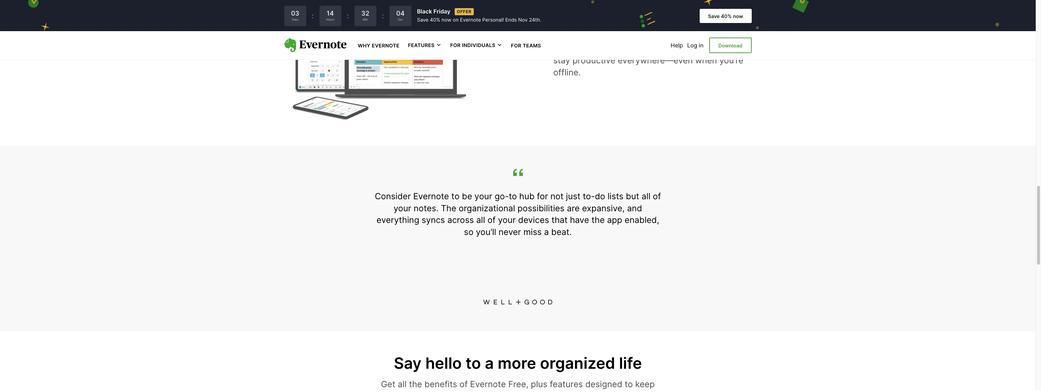 Task type: describe. For each thing, give the bounding box(es) containing it.
fingertips
[[661, 43, 699, 54]]

app
[[607, 215, 623, 226]]

be
[[462, 191, 472, 202]]

to inside get all the benefits of evernote free, plus features designed to keep
[[625, 380, 633, 390]]

personal!
[[483, 17, 504, 23]]

go-
[[495, 191, 509, 202]]

info
[[574, 43, 589, 54]]

everything
[[377, 215, 420, 226]]

benefits
[[425, 380, 457, 390]]

lists
[[608, 191, 624, 202]]

and
[[628, 203, 643, 214]]

anything
[[631, 9, 686, 25]]

14
[[327, 10, 334, 17]]

works
[[629, 32, 653, 42]]

your
[[554, 43, 572, 54]]

nov
[[519, 17, 528, 23]]

all right but
[[642, 191, 651, 202]]

3 : from the left
[[382, 12, 384, 19]]

download link
[[710, 37, 752, 53]]

possibilities
[[518, 203, 565, 214]]

evernote personal works across all your devices. your info is always at your fingertips so you can stay productive everywhere—even when you're offline.
[[554, 32, 749, 78]]

features
[[408, 42, 435, 48]]

log
[[688, 42, 698, 49]]

now for save 40% now on evernote personal! ends nov 24th.
[[442, 17, 452, 23]]

evernote logo image
[[284, 38, 347, 52]]

evernote inside get all the benefits of evernote free, plus features designed to keep
[[470, 380, 506, 390]]

04 sec
[[397, 10, 405, 21]]

always
[[600, 43, 628, 54]]

everywhere—even
[[618, 55, 693, 66]]

sec
[[398, 18, 403, 21]]

you're
[[720, 55, 744, 66]]

keep
[[636, 380, 655, 390]]

why evernote
[[358, 43, 400, 49]]

for inside consider evernote to be your go-to hub for not just to-do lists but all of your notes. the organizational possibilities are expansive, and everything syncs across all of your devices that have the app enabled, so you'll never miss a beat.
[[537, 191, 548, 202]]

get all the benefits of evernote free, plus features designed to keep
[[381, 380, 655, 390]]

evernote right why
[[372, 43, 400, 49]]

help
[[671, 42, 683, 49]]

log in
[[688, 42, 704, 49]]

plus
[[531, 380, 548, 390]]

evernote inside 'evernote personal works across all your devices. your info is always at your fingertips so you can stay productive everywhere—even when you're offline.'
[[554, 32, 589, 42]]

2 : from the left
[[347, 12, 349, 19]]

in
[[699, 42, 704, 49]]

evernote templates showcase image
[[284, 1, 469, 123]]

03 days
[[291, 10, 299, 21]]

black
[[417, 8, 432, 15]]

for individuals
[[450, 42, 496, 48]]

a inside consider evernote to be your go-to hub for not just to-do lists but all of your notes. the organizational possibilities are expansive, and everything syncs across all of your devices that have the app enabled, so you'll never miss a beat.
[[544, 227, 549, 237]]

stay
[[554, 55, 571, 66]]

save for save 40% now
[[708, 13, 720, 19]]

for for for individuals
[[450, 42, 461, 48]]

why
[[358, 43, 371, 49]]

productive
[[573, 55, 616, 66]]

ready
[[573, 9, 608, 25]]

1 vertical spatial a
[[485, 354, 494, 373]]

do
[[595, 191, 606, 202]]

free,
[[509, 380, 529, 390]]

1 horizontal spatial of
[[488, 215, 496, 226]]

well + good logo image
[[484, 296, 553, 309]]

save 40% now
[[708, 13, 744, 19]]

the
[[441, 203, 457, 214]]

just
[[566, 191, 581, 202]]

more
[[498, 354, 537, 373]]

14 hours
[[326, 10, 334, 21]]

now for save 40% now
[[733, 13, 744, 19]]

for teams link
[[511, 42, 541, 49]]

be ready for anything
[[554, 9, 686, 25]]

1 : from the left
[[312, 12, 314, 19]]

save 40% now link
[[700, 9, 752, 23]]

all up you'll
[[477, 215, 485, 226]]

to right 'hello'
[[466, 354, 481, 373]]

consider evernote to be your go-to hub for not just to-do lists but all of your notes. the organizational possibilities are expansive, and everything syncs across all of your devices that have the app enabled, so you'll never miss a beat.
[[375, 191, 661, 237]]

hub
[[520, 191, 535, 202]]

days
[[292, 18, 299, 21]]

have
[[570, 215, 589, 226]]

that
[[552, 215, 568, 226]]

teams
[[523, 43, 541, 49]]

organizational
[[459, 203, 515, 214]]

expansive,
[[582, 203, 625, 214]]

for teams
[[511, 43, 541, 49]]



Task type: vqa. For each thing, say whether or not it's contained in the screenshot.
but
yes



Task type: locate. For each thing, give the bounding box(es) containing it.
hours
[[326, 18, 334, 21]]

on
[[453, 17, 459, 23]]

why evernote link
[[358, 42, 400, 49]]

0 horizontal spatial :
[[312, 12, 314, 19]]

devices
[[518, 215, 549, 226]]

enabled,
[[625, 215, 660, 226]]

but
[[626, 191, 640, 202]]

designed
[[586, 380, 623, 390]]

across down the
[[448, 215, 474, 226]]

:
[[312, 12, 314, 19], [347, 12, 349, 19], [382, 12, 384, 19]]

0 horizontal spatial for
[[537, 191, 548, 202]]

can
[[730, 43, 745, 54]]

32
[[362, 10, 370, 17]]

save
[[708, 13, 720, 19], [417, 17, 429, 23]]

the inside consider evernote to be your go-to hub for not just to-do lists but all of your notes. the organizational possibilities are expansive, and everything syncs across all of your devices that have the app enabled, so you'll never miss a beat.
[[592, 215, 605, 226]]

when
[[696, 55, 717, 66]]

friday
[[434, 8, 451, 15]]

2 vertical spatial of
[[460, 380, 468, 390]]

to-
[[583, 191, 595, 202]]

are
[[567, 203, 580, 214]]

a
[[544, 227, 549, 237], [485, 354, 494, 373]]

save for save 40% now on evernote personal! ends nov 24th.
[[417, 17, 429, 23]]

say
[[394, 354, 422, 373]]

for inside button
[[450, 42, 461, 48]]

0 horizontal spatial a
[[485, 354, 494, 373]]

a left more
[[485, 354, 494, 373]]

across inside consider evernote to be your go-to hub for not just to-do lists but all of your notes. the organizational possibilities are expansive, and everything syncs across all of your devices that have the app enabled, so you'll never miss a beat.
[[448, 215, 474, 226]]

so
[[701, 43, 711, 54], [464, 227, 474, 237]]

for individuals button
[[450, 42, 503, 49]]

offer
[[457, 9, 472, 14]]

evernote inside consider evernote to be your go-to hub for not just to-do lists but all of your notes. the organizational possibilities are expansive, and everything syncs across all of your devices that have the app enabled, so you'll never miss a beat.
[[413, 191, 449, 202]]

beat.
[[552, 227, 572, 237]]

40%
[[721, 13, 732, 19], [430, 17, 440, 23]]

of down the organizational
[[488, 215, 496, 226]]

so left you'll
[[464, 227, 474, 237]]

0 vertical spatial the
[[592, 215, 605, 226]]

notes.
[[414, 203, 439, 214]]

: left the 32 min
[[347, 12, 349, 19]]

offline.
[[554, 67, 581, 78]]

1 vertical spatial the
[[409, 380, 422, 390]]

0 horizontal spatial now
[[442, 17, 452, 23]]

1 vertical spatial across
[[448, 215, 474, 226]]

0 horizontal spatial of
[[460, 380, 468, 390]]

black friday
[[417, 8, 451, 15]]

: left 14 hours
[[312, 12, 314, 19]]

2 horizontal spatial :
[[382, 12, 384, 19]]

life
[[619, 354, 642, 373]]

0 vertical spatial across
[[655, 32, 682, 42]]

evernote up your
[[554, 32, 589, 42]]

0 vertical spatial a
[[544, 227, 549, 237]]

0 vertical spatial for
[[611, 9, 628, 25]]

1 horizontal spatial the
[[592, 215, 605, 226]]

40% for save 40% now on evernote personal! ends nov 24th.
[[430, 17, 440, 23]]

0 horizontal spatial across
[[448, 215, 474, 226]]

all inside 'evernote personal works across all your devices. your info is always at your fingertips so you can stay productive everywhere—even when you're offline.'
[[684, 32, 693, 42]]

the inside get all the benefits of evernote free, plus features designed to keep
[[409, 380, 422, 390]]

1 horizontal spatial now
[[733, 13, 744, 19]]

1 horizontal spatial for
[[511, 43, 522, 49]]

across up fingertips
[[655, 32, 682, 42]]

40% for save 40% now
[[721, 13, 732, 19]]

1 vertical spatial of
[[488, 215, 496, 226]]

evernote down offer
[[460, 17, 481, 23]]

hello
[[426, 354, 462, 373]]

1 vertical spatial so
[[464, 227, 474, 237]]

32 min
[[362, 10, 370, 21]]

0 vertical spatial of
[[653, 191, 661, 202]]

0 horizontal spatial for
[[450, 42, 461, 48]]

log in link
[[688, 42, 704, 49]]

across inside 'evernote personal works across all your devices. your info is always at your fingertips so you can stay productive everywhere—even when you're offline.'
[[655, 32, 682, 42]]

the down say at the bottom left
[[409, 380, 422, 390]]

consider
[[375, 191, 411, 202]]

1 horizontal spatial 40%
[[721, 13, 732, 19]]

say hello to a more organized life
[[394, 354, 642, 373]]

of inside get all the benefits of evernote free, plus features designed to keep
[[460, 380, 468, 390]]

save inside 'link'
[[708, 13, 720, 19]]

0 horizontal spatial save
[[417, 17, 429, 23]]

1 horizontal spatial for
[[611, 9, 628, 25]]

0 horizontal spatial 40%
[[430, 17, 440, 23]]

now up devices.
[[733, 13, 744, 19]]

save down black
[[417, 17, 429, 23]]

your
[[696, 32, 713, 42], [641, 43, 658, 54], [475, 191, 493, 202], [394, 203, 412, 214], [498, 215, 516, 226]]

1 vertical spatial for
[[537, 191, 548, 202]]

04
[[397, 10, 405, 17]]

of right benefits
[[460, 380, 468, 390]]

for
[[450, 42, 461, 48], [511, 43, 522, 49]]

help link
[[671, 42, 683, 49]]

03
[[291, 10, 299, 17]]

is
[[592, 43, 598, 54]]

organized
[[540, 354, 616, 373]]

so inside consider evernote to be your go-to hub for not just to-do lists but all of your notes. the organizational possibilities are expansive, and everything syncs across all of your devices that have the app enabled, so you'll never miss a beat.
[[464, 227, 474, 237]]

syncs
[[422, 215, 445, 226]]

of
[[653, 191, 661, 202], [488, 215, 496, 226], [460, 380, 468, 390]]

to left be
[[452, 191, 460, 202]]

40% inside 'link'
[[721, 13, 732, 19]]

save up devices.
[[708, 13, 720, 19]]

now
[[733, 13, 744, 19], [442, 17, 452, 23]]

evernote up notes.
[[413, 191, 449, 202]]

ends
[[506, 17, 517, 23]]

to left keep
[[625, 380, 633, 390]]

for
[[611, 9, 628, 25], [537, 191, 548, 202]]

of right but
[[653, 191, 661, 202]]

get
[[381, 380, 396, 390]]

1 horizontal spatial :
[[347, 12, 349, 19]]

be
[[554, 9, 570, 25]]

min
[[363, 18, 368, 21]]

to left hub
[[509, 191, 517, 202]]

1 horizontal spatial save
[[708, 13, 720, 19]]

so inside 'evernote personal works across all your devices. your info is always at your fingertips so you can stay productive everywhere—even when you're offline.'
[[701, 43, 711, 54]]

the
[[592, 215, 605, 226], [409, 380, 422, 390]]

save 40% now on evernote personal! ends nov 24th.
[[417, 17, 542, 23]]

the down expansive,
[[592, 215, 605, 226]]

across
[[655, 32, 682, 42], [448, 215, 474, 226]]

now left on
[[442, 17, 452, 23]]

for up possibilities
[[537, 191, 548, 202]]

for left teams
[[511, 43, 522, 49]]

miss
[[524, 227, 542, 237]]

for up personal
[[611, 9, 628, 25]]

: left 04 sec
[[382, 12, 384, 19]]

all inside get all the benefits of evernote free, plus features designed to keep
[[398, 380, 407, 390]]

1 horizontal spatial across
[[655, 32, 682, 42]]

24th.
[[529, 17, 542, 23]]

a right miss
[[544, 227, 549, 237]]

1 horizontal spatial a
[[544, 227, 549, 237]]

you
[[713, 43, 728, 54]]

to
[[452, 191, 460, 202], [509, 191, 517, 202], [466, 354, 481, 373], [625, 380, 633, 390]]

at
[[630, 43, 638, 54]]

all right "help" link
[[684, 32, 693, 42]]

you'll
[[476, 227, 496, 237]]

now inside 'link'
[[733, 13, 744, 19]]

evernote left 'free,'
[[470, 380, 506, 390]]

devices.
[[716, 32, 749, 42]]

40% up devices.
[[721, 13, 732, 19]]

all right get
[[398, 380, 407, 390]]

evernote
[[460, 17, 481, 23], [554, 32, 589, 42], [372, 43, 400, 49], [413, 191, 449, 202], [470, 380, 506, 390]]

1 horizontal spatial so
[[701, 43, 711, 54]]

0 horizontal spatial the
[[409, 380, 422, 390]]

0 vertical spatial so
[[701, 43, 711, 54]]

for for for teams
[[511, 43, 522, 49]]

so up when
[[701, 43, 711, 54]]

0 horizontal spatial so
[[464, 227, 474, 237]]

features
[[550, 380, 583, 390]]

download
[[719, 42, 743, 48]]

40% down black friday
[[430, 17, 440, 23]]

not
[[551, 191, 564, 202]]

for left individuals
[[450, 42, 461, 48]]

individuals
[[462, 42, 496, 48]]

2 horizontal spatial of
[[653, 191, 661, 202]]



